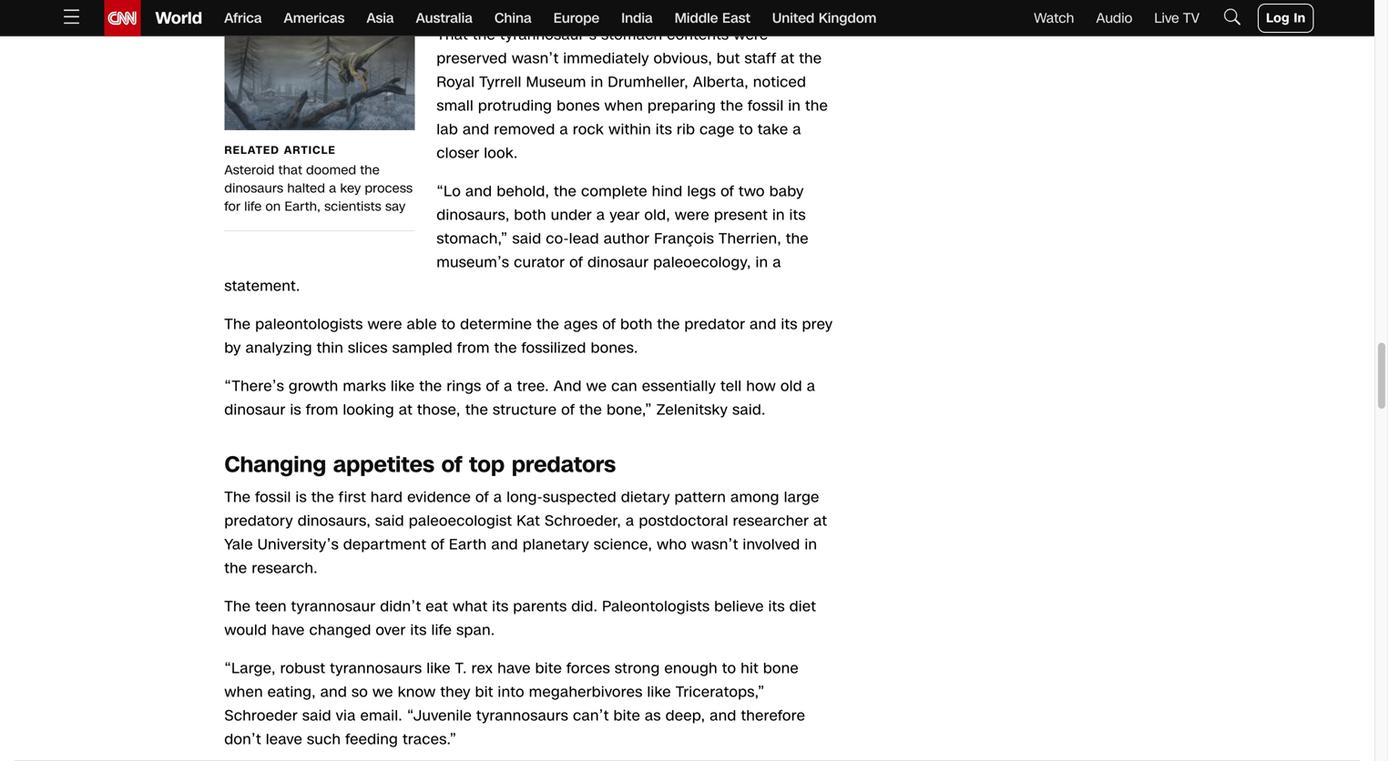 Task type: vqa. For each thing, say whether or not it's contained in the screenshot.
the leftmost when
yes



Task type: describe. For each thing, give the bounding box(es) containing it.
americas
[[284, 9, 345, 28]]

in down baby
[[773, 205, 785, 226]]

dietary
[[621, 488, 671, 508]]

we inside "large, robust tyrannosaurs like t. rex have bite forces strong enough to hit bone when eating, and so we know they bit into megaherbivores like triceratops," schroeder said via email. "juvenile tyrannosaurs can't bite as deep, and therefore don't leave such feeding traces."
[[373, 683, 394, 703]]

hard
[[371, 488, 403, 508]]

in
[[1295, 9, 1306, 27]]

françois
[[655, 229, 715, 249]]

"lo
[[437, 181, 461, 202]]

in down immediately
[[591, 72, 604, 92]]

and inside changing appetites of top predators the fossil is the first hard evidence of a long-suspected dietary pattern among large predatory dinosaurs, said paleoecologist kat schroeder, a postdoctoral researcher at yale university's department of earth and planetary science, who wasn't involved in the research.
[[492, 535, 519, 555]]

were inside the paleontologists were able to determine the ages of both the predator and its prey by analyzing thin slices sampled from the fossilized bones.
[[368, 314, 403, 335]]

world link
[[141, 0, 202, 36]]

of inside "there's growth marks like the rings of a tree. and we can essentially tell how old a dinosaur is from looking at those,
[[486, 376, 500, 397]]

"there's
[[225, 376, 284, 397]]

curator
[[514, 252, 565, 273]]

from inside "there's growth marks like the rings of a tree. and we can essentially tell how old a dinosaur is from looking at those,
[[306, 400, 339, 421]]

the down 'yale'
[[225, 559, 247, 579]]

noticed
[[754, 72, 807, 92]]

small
[[437, 96, 474, 116]]

royal
[[437, 72, 475, 92]]

fossil inside the that the tyrannosaur's stomach contents were preserved wasn't immediately obvious, but staff at the royal tyrrell museum in drumheller, alberta, noticed small protruding bones when preparing the fossil in the lab and removed a rock within its rib cage to take a closer look.
[[748, 96, 784, 116]]

united kingdom link
[[773, 0, 877, 36]]

audio
[[1097, 9, 1133, 28]]

"there's growth marks like the rings of a tree. and we can essentially tell how old a dinosaur is from looking at those,
[[225, 376, 816, 421]]

the inside changing appetites of top predators the fossil is the first hard evidence of a long-suspected dietary pattern among large predatory dinosaurs, said paleoecologist kat schroeder, a postdoctoral researcher at yale university's department of earth and planetary science, who wasn't involved in the research.
[[225, 488, 251, 508]]

author
[[604, 229, 650, 249]]

2 vertical spatial like
[[648, 683, 672, 703]]

span.
[[457, 621, 495, 641]]

to inside the paleontologists were able to determine the ages of both the predator and its prey by analyzing thin slices sampled from the fossilized bones.
[[442, 314, 456, 335]]

halted
[[287, 180, 325, 197]]

email.
[[361, 706, 403, 727]]

life inside the teen tyrannosaur didn't eat what its parents did. paleontologists believe its diet would have changed over its life span.
[[432, 621, 452, 641]]

the up preserved
[[473, 25, 496, 45]]

looking
[[343, 400, 395, 421]]

marks
[[343, 376, 387, 397]]

forces
[[567, 659, 611, 679]]

0 horizontal spatial tyrannosaurs
[[330, 659, 422, 679]]

research.
[[252, 559, 318, 579]]

a right take
[[793, 119, 802, 140]]

on
[[266, 198, 281, 216]]

live tv
[[1155, 9, 1200, 28]]

of up paleoecologist
[[476, 488, 489, 508]]

hind
[[652, 181, 683, 202]]

take
[[758, 119, 789, 140]]

and inside "lo and behold, the complete hind legs of two baby dinosaurs, both under a year old, were present in its stomach," said co-lead author françois therrien, the museum's curator of dinosaur paleoecology, in a statement.
[[466, 181, 493, 202]]

complete
[[582, 181, 648, 202]]

its left diet
[[769, 597, 785, 617]]

its inside "lo and behold, the complete hind legs of two baby dinosaurs, both under a year old, were present in its stomach," said co-lead author françois therrien, the museum's curator of dinosaur paleoecology, in a statement.
[[790, 205, 806, 226]]

structure
[[493, 400, 557, 421]]

a up science,
[[626, 511, 635, 532]]

such
[[307, 730, 341, 750]]

university's
[[258, 535, 339, 555]]

among
[[731, 488, 780, 508]]

were inside "lo and behold, the complete hind legs of two baby dinosaurs, both under a year old, were present in its stomach," said co-lead author françois therrien, the museum's curator of dinosaur paleoecology, in a statement.
[[675, 205, 710, 226]]

statement.
[[225, 276, 300, 297]]

and left "so"
[[321, 683, 347, 703]]

from inside the paleontologists were able to determine the ages of both the predator and its prey by analyzing thin slices sampled from the fossilized bones.
[[457, 338, 490, 359]]

a left long-
[[494, 488, 502, 508]]

over
[[376, 621, 406, 641]]

of left two
[[721, 181, 735, 202]]

its inside the that the tyrannosaur's stomach contents were preserved wasn't immediately obvious, but staff at the royal tyrrell museum in drumheller, alberta, noticed small protruding bones when preparing the fossil in the lab and removed a rock within its rib cage to take a closer look.
[[656, 119, 673, 140]]

the down determine
[[495, 338, 517, 359]]

said.
[[733, 400, 766, 421]]

stomach,"
[[437, 229, 508, 249]]

essentially
[[642, 376, 717, 397]]

in down noticed
[[789, 96, 801, 116]]

kingdom
[[819, 9, 877, 28]]

don't
[[225, 730, 262, 750]]

at inside changing appetites of top predators the fossil is the first hard evidence of a long-suspected dietary pattern among large predatory dinosaurs, said paleoecologist kat schroeder, a postdoctoral researcher at yale university's department of earth and planetary science, who wasn't involved in the research.
[[814, 511, 828, 532]]

were inside the that the tyrannosaur's stomach contents were preserved wasn't immediately obvious, but staff at the royal tyrrell museum in drumheller, alberta, noticed small protruding bones when preparing the fossil in the lab and removed a rock within its rib cage to take a closer look.
[[734, 25, 769, 45]]

schroeder
[[225, 706, 298, 727]]

and inside the paleontologists were able to determine the ages of both the predator and its prey by analyzing thin slices sampled from the fossilized bones.
[[750, 314, 777, 335]]

obvious,
[[654, 48, 713, 69]]

when inside the that the tyrannosaur's stomach contents were preserved wasn't immediately obvious, but staff at the royal tyrrell museum in drumheller, alberta, noticed small protruding bones when preparing the fossil in the lab and removed a rock within its rib cage to take a closer look.
[[605, 96, 644, 116]]

lead
[[569, 229, 600, 249]]

long-
[[507, 488, 543, 508]]

the down rings at left
[[466, 400, 489, 421]]

europe
[[554, 9, 600, 28]]

a down the therrien,
[[773, 252, 782, 273]]

asia link
[[367, 0, 394, 36]]

within
[[609, 119, 652, 140]]

enough
[[665, 659, 718, 679]]

via
[[336, 706, 356, 727]]

researcher
[[733, 511, 810, 532]]

year
[[610, 205, 640, 226]]

its right what
[[492, 597, 509, 617]]

co-
[[546, 229, 569, 249]]

how
[[747, 376, 777, 397]]

who
[[657, 535, 687, 555]]

determine
[[460, 314, 532, 335]]

in down the therrien,
[[756, 252, 769, 273]]

the paleontologists were able to determine the ages of both the predator and its prey by analyzing thin slices sampled from the fossilized bones.
[[225, 314, 833, 359]]

t.
[[455, 659, 467, 679]]

doomed
[[306, 161, 357, 179]]

tyrrell
[[480, 72, 522, 92]]

its right over
[[411, 621, 427, 641]]

under
[[551, 205, 592, 226]]

yale
[[225, 535, 253, 555]]

top
[[469, 450, 505, 481]]

contents
[[667, 25, 730, 45]]

is inside "there's growth marks like the rings of a tree. and we can essentially tell how old a dinosaur is from looking at those,
[[290, 400, 302, 421]]

life inside the asteroid that doomed the dinosaurs halted a key process for life on earth, scientists say
[[244, 198, 262, 216]]

suspected
[[543, 488, 617, 508]]

1 horizontal spatial bite
[[614, 706, 641, 727]]

paleoecology,
[[654, 252, 752, 273]]

first
[[339, 488, 366, 508]]

protruding
[[478, 96, 553, 116]]

dinosaurs
[[225, 180, 284, 197]]

but
[[717, 48, 741, 69]]

the down alberta, in the top of the page
[[721, 96, 744, 116]]

predatory
[[225, 511, 293, 532]]

of down and
[[562, 400, 575, 421]]

old
[[781, 376, 803, 397]]

united
[[773, 9, 815, 28]]

paleontologists
[[603, 597, 710, 617]]

the up noticed
[[800, 48, 822, 69]]

look.
[[484, 143, 518, 164]]

that the tyrannosaur's stomach contents were preserved wasn't immediately obvious, but staff at the royal tyrrell museum in drumheller, alberta, noticed small protruding bones when preparing the fossil in the lab and removed a rock within its rib cage to take a closer look.
[[437, 25, 829, 164]]

wasn't inside the that the tyrannosaur's stomach contents were preserved wasn't immediately obvious, but staff at the royal tyrrell museum in drumheller, alberta, noticed small protruding bones when preparing the fossil in the lab and removed a rock within its rib cage to take a closer look.
[[512, 48, 559, 69]]

of up the evidence
[[442, 450, 462, 481]]

eat
[[426, 597, 448, 617]]

feeding
[[346, 730, 398, 750]]

earth
[[449, 535, 487, 555]]

deep,
[[666, 706, 706, 727]]

a left the year
[[597, 205, 606, 226]]

a right old
[[807, 376, 816, 397]]

in inside changing appetites of top predators the fossil is the first hard evidence of a long-suspected dietary pattern among large predatory dinosaurs, said paleoecologist kat schroeder, a postdoctoral researcher at yale university's department of earth and planetary science, who wasn't involved in the research.
[[805, 535, 818, 555]]

sampled
[[392, 338, 453, 359]]

eating,
[[268, 683, 316, 703]]

the down and
[[580, 400, 603, 421]]

to inside "large, robust tyrannosaurs like t. rex have bite forces strong enough to hit bone when eating, and so we know they bit into megaherbivores like triceratops," schroeder said via email. "juvenile tyrannosaurs can't bite as deep, and therefore don't leave such feeding traces."
[[723, 659, 737, 679]]

wasn't inside changing appetites of top predators the fossil is the first hard evidence of a long-suspected dietary pattern among large predatory dinosaurs, said paleoecologist kat schroeder, a postdoctoral researcher at yale university's department of earth and planetary science, who wasn't involved in the research.
[[692, 535, 739, 555]]

china
[[495, 9, 532, 28]]

"large, robust tyrannosaurs like t. rex have bite forces strong enough to hit bone when eating, and so we know they bit into megaherbivores like triceratops," schroeder said via email. "juvenile tyrannosaurs can't bite as deep, and therefore don't leave such feeding traces."
[[225, 659, 806, 750]]

0 horizontal spatial bite
[[536, 659, 562, 679]]

said inside changing appetites of top predators the fossil is the first hard evidence of a long-suspected dietary pattern among large predatory dinosaurs, said paleoecologist kat schroeder, a postdoctoral researcher at yale university's department of earth and planetary science, who wasn't involved in the research.
[[375, 511, 405, 532]]



Task type: locate. For each thing, give the bounding box(es) containing it.
its left the rib
[[656, 119, 673, 140]]

life down eat at the bottom left of page
[[432, 621, 452, 641]]

bite left forces
[[536, 659, 562, 679]]

the up the process on the left top of the page
[[360, 161, 380, 179]]

when inside "large, robust tyrannosaurs like t. rex have bite forces strong enough to hit bone when eating, and so we know they bit into megaherbivores like triceratops," schroeder said via email. "juvenile tyrannosaurs can't bite as deep, and therefore don't leave such feeding traces."
[[225, 683, 263, 703]]

of up bones.
[[603, 314, 616, 335]]

the up under
[[554, 181, 577, 202]]

middle east
[[675, 9, 751, 28]]

traces."
[[403, 730, 457, 750]]

australia link
[[416, 0, 473, 36]]

say
[[385, 198, 406, 216]]

hit
[[741, 659, 759, 679]]

"lo and behold, the complete hind legs of two baby dinosaurs, both under a year old, were present in its stomach," said co-lead author françois therrien, the museum's curator of dinosaur paleoecology, in a statement.
[[225, 181, 809, 297]]

1 vertical spatial when
[[225, 683, 263, 703]]

said up such
[[302, 706, 332, 727]]

1 horizontal spatial both
[[621, 314, 653, 335]]

of inside the paleontologists were able to determine the ages of both the predator and its prey by analyzing thin slices sampled from the fossilized bones.
[[603, 314, 616, 335]]

believe
[[715, 597, 764, 617]]

0 horizontal spatial life
[[244, 198, 262, 216]]

1 horizontal spatial from
[[457, 338, 490, 359]]

to
[[740, 119, 754, 140], [442, 314, 456, 335], [723, 659, 737, 679]]

1 vertical spatial from
[[306, 400, 339, 421]]

like right marks
[[391, 376, 415, 397]]

tyrannosaurs down the into
[[477, 706, 569, 727]]

that
[[437, 25, 468, 45]]

at left those,
[[399, 400, 413, 421]]

we right "so"
[[373, 683, 394, 703]]

from down 'growth'
[[306, 400, 339, 421]]

like for looking
[[391, 376, 415, 397]]

1 horizontal spatial tyrannosaurs
[[477, 706, 569, 727]]

a left tree.
[[504, 376, 513, 397]]

1 horizontal spatial when
[[605, 96, 644, 116]]

diet
[[790, 597, 817, 617]]

bit
[[475, 683, 494, 703]]

able
[[407, 314, 437, 335]]

were up françois
[[675, 205, 710, 226]]

the inside the teen tyrannosaur didn't eat what its parents did. paleontologists believe its diet would have changed over its life span.
[[225, 597, 251, 617]]

and right lab
[[463, 119, 490, 140]]

0 vertical spatial like
[[391, 376, 415, 397]]

the up fossilized
[[537, 314, 560, 335]]

at up noticed
[[781, 48, 795, 69]]

said down hard
[[375, 511, 405, 532]]

0 vertical spatial from
[[457, 338, 490, 359]]

2 horizontal spatial like
[[648, 683, 672, 703]]

1 vertical spatial the
[[225, 488, 251, 508]]

have inside the teen tyrannosaur didn't eat what its parents did. paleontologists believe its diet would have changed over its life span.
[[272, 621, 305, 641]]

open menu icon image
[[61, 6, 82, 28]]

0 vertical spatial were
[[734, 25, 769, 45]]

and
[[463, 119, 490, 140], [466, 181, 493, 202], [750, 314, 777, 335], [492, 535, 519, 555], [321, 683, 347, 703], [710, 706, 737, 727]]

involved
[[743, 535, 801, 555]]

to inside the that the tyrannosaur's stomach contents were preserved wasn't immediately obvious, but staff at the royal tyrrell museum in drumheller, alberta, noticed small protruding bones when preparing the fossil in the lab and removed a rock within its rib cage to take a closer look.
[[740, 119, 754, 140]]

1 horizontal spatial life
[[432, 621, 452, 641]]

1 vertical spatial fossil
[[255, 488, 291, 508]]

0 horizontal spatial have
[[272, 621, 305, 641]]

have up the into
[[498, 659, 531, 679]]

1 horizontal spatial dinosaurs,
[[437, 205, 510, 226]]

is down 'changing'
[[296, 488, 307, 508]]

were up slices
[[368, 314, 403, 335]]

0 vertical spatial said
[[513, 229, 542, 249]]

rock
[[573, 119, 604, 140]]

fossil inside changing appetites of top predators the fossil is the first hard evidence of a long-suspected dietary pattern among large predatory dinosaurs, said paleoecologist kat schroeder, a postdoctoral researcher at yale university's department of earth and planetary science, who wasn't involved in the research.
[[255, 488, 291, 508]]

0 vertical spatial when
[[605, 96, 644, 116]]

both up bones.
[[621, 314, 653, 335]]

wasn't down tyrannosaur's
[[512, 48, 559, 69]]

1 vertical spatial life
[[432, 621, 452, 641]]

is inside changing appetites of top predators the fossil is the first hard evidence of a long-suspected dietary pattern among large predatory dinosaurs, said paleoecologist kat schroeder, a postdoctoral researcher at yale university's department of earth and planetary science, who wasn't involved in the research.
[[296, 488, 307, 508]]

1 horizontal spatial dinosaur
[[588, 252, 649, 273]]

0 vertical spatial is
[[290, 400, 302, 421]]

0 vertical spatial wasn't
[[512, 48, 559, 69]]

search icon image
[[1222, 6, 1244, 28]]

1 vertical spatial bite
[[614, 706, 641, 727]]

log in link
[[1259, 4, 1315, 33]]

kat
[[517, 511, 540, 532]]

museum's
[[437, 252, 510, 273]]

analyzing
[[246, 338, 312, 359]]

rex
[[472, 659, 493, 679]]

thin
[[317, 338, 344, 359]]

1 vertical spatial dinosaur
[[225, 400, 286, 421]]

dinosaurs, inside "lo and behold, the complete hind legs of two baby dinosaurs, both under a year old, were present in its stomach," said co-lead author françois therrien, the museum's curator of dinosaur paleoecology, in a statement.
[[437, 205, 510, 226]]

0 horizontal spatial when
[[225, 683, 263, 703]]

0 vertical spatial dinosaurs,
[[437, 205, 510, 226]]

1 horizontal spatial fossil
[[748, 96, 784, 116]]

and down triceratops,"
[[710, 706, 737, 727]]

baby
[[770, 181, 804, 202]]

of left earth
[[431, 535, 445, 555]]

dinosaur down "there's
[[225, 400, 286, 421]]

2 horizontal spatial were
[[734, 25, 769, 45]]

asteroid that doomed the dinosaurs halted a key process for life on earth, scientists say link
[[225, 23, 415, 216]]

paleontologists
[[255, 314, 363, 335]]

tyrannosaurs up "so"
[[330, 659, 422, 679]]

of down lead
[[570, 252, 583, 273]]

were up staff on the top
[[734, 25, 769, 45]]

world
[[155, 7, 202, 30]]

have down teen
[[272, 621, 305, 641]]

2 vertical spatial said
[[302, 706, 332, 727]]

1 vertical spatial is
[[296, 488, 307, 508]]

0 vertical spatial dinosaur
[[588, 252, 649, 273]]

0 horizontal spatial like
[[391, 376, 415, 397]]

0 vertical spatial at
[[781, 48, 795, 69]]

life down dinosaurs
[[244, 198, 262, 216]]

india link
[[622, 0, 653, 36]]

said
[[513, 229, 542, 249], [375, 511, 405, 532], [302, 706, 332, 727]]

like left t.
[[427, 659, 451, 679]]

2 vertical spatial to
[[723, 659, 737, 679]]

at inside "there's growth marks like the rings of a tree. and we can essentially tell how old a dinosaur is from looking at those,
[[399, 400, 413, 421]]

0 horizontal spatial to
[[442, 314, 456, 335]]

the up by at the left of page
[[225, 314, 251, 335]]

as
[[645, 706, 661, 727]]

0 vertical spatial we
[[587, 376, 607, 397]]

like up as
[[648, 683, 672, 703]]

said inside "large, robust tyrannosaurs like t. rex have bite forces strong enough to hit bone when eating, and so we know they bit into megaherbivores like triceratops," schroeder said via email. "juvenile tyrannosaurs can't bite as deep, and therefore don't leave such feeding traces."
[[302, 706, 332, 727]]

we left can
[[587, 376, 607, 397]]

2 horizontal spatial at
[[814, 511, 828, 532]]

1 vertical spatial have
[[498, 659, 531, 679]]

the left predator
[[658, 314, 680, 335]]

asteroid
[[225, 161, 275, 179]]

to left take
[[740, 119, 754, 140]]

museum
[[526, 72, 587, 92]]

two
[[739, 181, 765, 202]]

0 horizontal spatial dinosaur
[[225, 400, 286, 421]]

0 vertical spatial fossil
[[748, 96, 784, 116]]

a left key
[[329, 180, 337, 197]]

its left prey
[[782, 314, 798, 335]]

1 vertical spatial both
[[621, 314, 653, 335]]

and right predator
[[750, 314, 777, 335]]

0 horizontal spatial said
[[302, 706, 332, 727]]

bones
[[557, 96, 600, 116]]

3 the from the top
[[225, 597, 251, 617]]

1 horizontal spatial we
[[587, 376, 607, 397]]

africa
[[224, 9, 262, 28]]

0 horizontal spatial were
[[368, 314, 403, 335]]

1 horizontal spatial wasn't
[[692, 535, 739, 555]]

to right able
[[442, 314, 456, 335]]

1 horizontal spatial were
[[675, 205, 710, 226]]

predator
[[685, 314, 746, 335]]

0 horizontal spatial wasn't
[[512, 48, 559, 69]]

were
[[734, 25, 769, 45], [675, 205, 710, 226], [368, 314, 403, 335]]

1 horizontal spatial at
[[781, 48, 795, 69]]

and right "lo
[[466, 181, 493, 202]]

1 vertical spatial wasn't
[[692, 535, 739, 555]]

bones.
[[591, 338, 639, 359]]

life
[[244, 198, 262, 216], [432, 621, 452, 641]]

stomach
[[602, 25, 663, 45]]

both inside the paleontologists were able to determine the ages of both the predator and its prey by analyzing thin slices sampled from the fossilized bones.
[[621, 314, 653, 335]]

tv
[[1184, 9, 1200, 28]]

triceratops,"
[[676, 683, 765, 703]]

growth
[[289, 376, 339, 397]]

the for the paleontologists were able to determine the ages of both the predator and its prey by analyzing thin slices sampled from the fossilized bones.
[[225, 314, 251, 335]]

1 horizontal spatial said
[[375, 511, 405, 532]]

leave
[[266, 730, 303, 750]]

2 vertical spatial were
[[368, 314, 403, 335]]

scientists
[[325, 198, 382, 216]]

when up within
[[605, 96, 644, 116]]

log in
[[1267, 9, 1306, 27]]

2 vertical spatial the
[[225, 597, 251, 617]]

dinosaur down author
[[588, 252, 649, 273]]

1 vertical spatial were
[[675, 205, 710, 226]]

2 vertical spatial at
[[814, 511, 828, 532]]

the up would
[[225, 597, 251, 617]]

schroeder,
[[545, 511, 622, 532]]

fossil up take
[[748, 96, 784, 116]]

middle
[[675, 9, 719, 28]]

zelenitsky
[[657, 400, 728, 421]]

can't
[[573, 706, 609, 727]]

from down determine
[[457, 338, 490, 359]]

bite left as
[[614, 706, 641, 727]]

the left the 'first'
[[312, 488, 334, 508]]

1 vertical spatial at
[[399, 400, 413, 421]]

dinosaur inside "there's growth marks like the rings of a tree. and we can essentially tell how old a dinosaur is from looking at those,
[[225, 400, 286, 421]]

1 horizontal spatial have
[[498, 659, 531, 679]]

dinosaurs, down the 'first'
[[298, 511, 371, 532]]

1 vertical spatial to
[[442, 314, 456, 335]]

planetary
[[523, 535, 590, 555]]

both inside "lo and behold, the complete hind legs of two baby dinosaurs, both under a year old, were present in its stomach," said co-lead author françois therrien, the museum's curator of dinosaur paleoecology, in a statement.
[[514, 205, 547, 226]]

in the aftermath of the chicxulub impact weeks or months earlier, the last remaining non-avian dinosaurs struggle to eke out an existence. the heat from infalling debris initially led to a rise in temperature so great that many animals would have been killed within days. weeks later, our planet's atmosphere is choked with soot, dust and other deposits, cutting off the sun, and global temperatures have plummeted. without the sun for photosynthesis, plants die off worldwide, collapsing the food chain. here, a lone, injured and half-starved dakotaraptor surveys the remains of her territory in what will be known, 66 million years later, as hell creek. image
[[225, 23, 415, 130]]

said up the curator
[[513, 229, 542, 249]]

have inside "large, robust tyrannosaurs like t. rex have bite forces strong enough to hit bone when eating, and so we know they bit into megaherbivores like triceratops," schroeder said via email. "juvenile tyrannosaurs can't bite as deep, and therefore don't leave such feeding traces."
[[498, 659, 531, 679]]

its down baby
[[790, 205, 806, 226]]

said inside "lo and behold, the complete hind legs of two baby dinosaurs, both under a year old, were present in its stomach," said co-lead author françois therrien, the museum's curator of dinosaur paleoecology, in a statement.
[[513, 229, 542, 249]]

like for they
[[427, 659, 451, 679]]

bite
[[536, 659, 562, 679], [614, 706, 641, 727]]

dinosaurs, inside changing appetites of top predators the fossil is the first hard evidence of a long-suspected dietary pattern among large predatory dinosaurs, said paleoecologist kat schroeder, a postdoctoral researcher at yale university's department of earth and planetary science, who wasn't involved in the research.
[[298, 511, 371, 532]]

1 vertical spatial said
[[375, 511, 405, 532]]

removed
[[494, 119, 556, 140]]

therrien,
[[719, 229, 782, 249]]

didn't
[[380, 597, 421, 617]]

the right the therrien,
[[786, 229, 809, 249]]

0 horizontal spatial we
[[373, 683, 394, 703]]

americas link
[[284, 0, 345, 36]]

at inside the that the tyrannosaur's stomach contents were preserved wasn't immediately obvious, but staff at the royal tyrrell museum in drumheller, alberta, noticed small protruding bones when preparing the fossil in the lab and removed a rock within its rib cage to take a closer look.
[[781, 48, 795, 69]]

and inside the that the tyrannosaur's stomach contents were preserved wasn't immediately obvious, but staff at the royal tyrrell museum in drumheller, alberta, noticed small protruding bones when preparing the fossil in the lab and removed a rock within its rib cage to take a closer look.
[[463, 119, 490, 140]]

of right rings at left
[[486, 376, 500, 397]]

0 vertical spatial life
[[244, 198, 262, 216]]

strong
[[615, 659, 660, 679]]

both down behold,
[[514, 205, 547, 226]]

"large,
[[225, 659, 276, 679]]

when down "large,
[[225, 683, 263, 703]]

of
[[721, 181, 735, 202], [570, 252, 583, 273], [603, 314, 616, 335], [486, 376, 500, 397], [562, 400, 575, 421], [442, 450, 462, 481], [476, 488, 489, 508], [431, 535, 445, 555]]

live
[[1155, 9, 1180, 28]]

0 vertical spatial tyrannosaurs
[[330, 659, 422, 679]]

a left rock
[[560, 119, 569, 140]]

the up those,
[[420, 376, 442, 397]]

1 horizontal spatial to
[[723, 659, 737, 679]]

preserved
[[437, 48, 508, 69]]

dinosaur inside "lo and behold, the complete hind legs of two baby dinosaurs, both under a year old, were present in its stomach," said co-lead author françois therrien, the museum's curator of dinosaur paleoecology, in a statement.
[[588, 252, 649, 273]]

1 vertical spatial tyrannosaurs
[[477, 706, 569, 727]]

its inside the paleontologists were able to determine the ages of both the predator and its prey by analyzing thin slices sampled from the fossilized bones.
[[782, 314, 798, 335]]

1 vertical spatial dinosaurs,
[[298, 511, 371, 532]]

bone
[[764, 659, 799, 679]]

0 vertical spatial have
[[272, 621, 305, 641]]

0 horizontal spatial from
[[306, 400, 339, 421]]

0 horizontal spatial fossil
[[255, 488, 291, 508]]

is
[[290, 400, 302, 421], [296, 488, 307, 508]]

the for the teen tyrannosaur didn't eat what its parents did. paleontologists believe its diet would have changed over its life span.
[[225, 597, 251, 617]]

0 vertical spatial the
[[225, 314, 251, 335]]

0 vertical spatial both
[[514, 205, 547, 226]]

1 horizontal spatial like
[[427, 659, 451, 679]]

changed
[[309, 621, 371, 641]]

tyrannosaur's
[[500, 25, 597, 45]]

to left hit
[[723, 659, 737, 679]]

1 vertical spatial like
[[427, 659, 451, 679]]

changing
[[225, 450, 327, 481]]

wasn't down postdoctoral
[[692, 535, 739, 555]]

is down 'growth'
[[290, 400, 302, 421]]

tyrannosaurs
[[330, 659, 422, 679], [477, 706, 569, 727]]

process
[[365, 180, 413, 197]]

rings
[[447, 376, 482, 397]]

the up predatory at bottom left
[[225, 488, 251, 508]]

a inside the asteroid that doomed the dinosaurs halted a key process for life on earth, scientists say
[[329, 180, 337, 197]]

in right involved
[[805, 535, 818, 555]]

2 the from the top
[[225, 488, 251, 508]]

therefore
[[742, 706, 806, 727]]

department
[[343, 535, 427, 555]]

like
[[391, 376, 415, 397], [427, 659, 451, 679], [648, 683, 672, 703]]

india
[[622, 9, 653, 28]]

0 horizontal spatial both
[[514, 205, 547, 226]]

1 vertical spatial we
[[373, 683, 394, 703]]

australia
[[416, 9, 473, 28]]

fossil up predatory at bottom left
[[255, 488, 291, 508]]

the down noticed
[[806, 96, 829, 116]]

1 the from the top
[[225, 314, 251, 335]]

0 vertical spatial to
[[740, 119, 754, 140]]

like inside "there's growth marks like the rings of a tree. and we can essentially tell how old a dinosaur is from looking at those,
[[391, 376, 415, 397]]

2 horizontal spatial to
[[740, 119, 754, 140]]

at down large
[[814, 511, 828, 532]]

the inside the asteroid that doomed the dinosaurs halted a key process for life on earth, scientists say
[[360, 161, 380, 179]]

dinosaurs, up "stomach,"" on the left of the page
[[437, 205, 510, 226]]

we inside "there's growth marks like the rings of a tree. and we can essentially tell how old a dinosaur is from looking at those,
[[587, 376, 607, 397]]

0 horizontal spatial at
[[399, 400, 413, 421]]

2 horizontal spatial said
[[513, 229, 542, 249]]

0 vertical spatial bite
[[536, 659, 562, 679]]

appetites
[[333, 450, 435, 481]]

watch
[[1035, 9, 1075, 28]]

we
[[587, 376, 607, 397], [373, 683, 394, 703]]

the inside the paleontologists were able to determine the ages of both the predator and its prey by analyzing thin slices sampled from the fossilized bones.
[[225, 314, 251, 335]]

east
[[723, 9, 751, 28]]

asia
[[367, 9, 394, 28]]

dinosaur
[[588, 252, 649, 273], [225, 400, 286, 421]]

0 horizontal spatial dinosaurs,
[[298, 511, 371, 532]]

what
[[453, 597, 488, 617]]

and down kat
[[492, 535, 519, 555]]

for
[[225, 198, 241, 216]]

the inside "there's growth marks like the rings of a tree. and we can essentially tell how old a dinosaur is from looking at those,
[[420, 376, 442, 397]]

wasn't
[[512, 48, 559, 69], [692, 535, 739, 555]]



